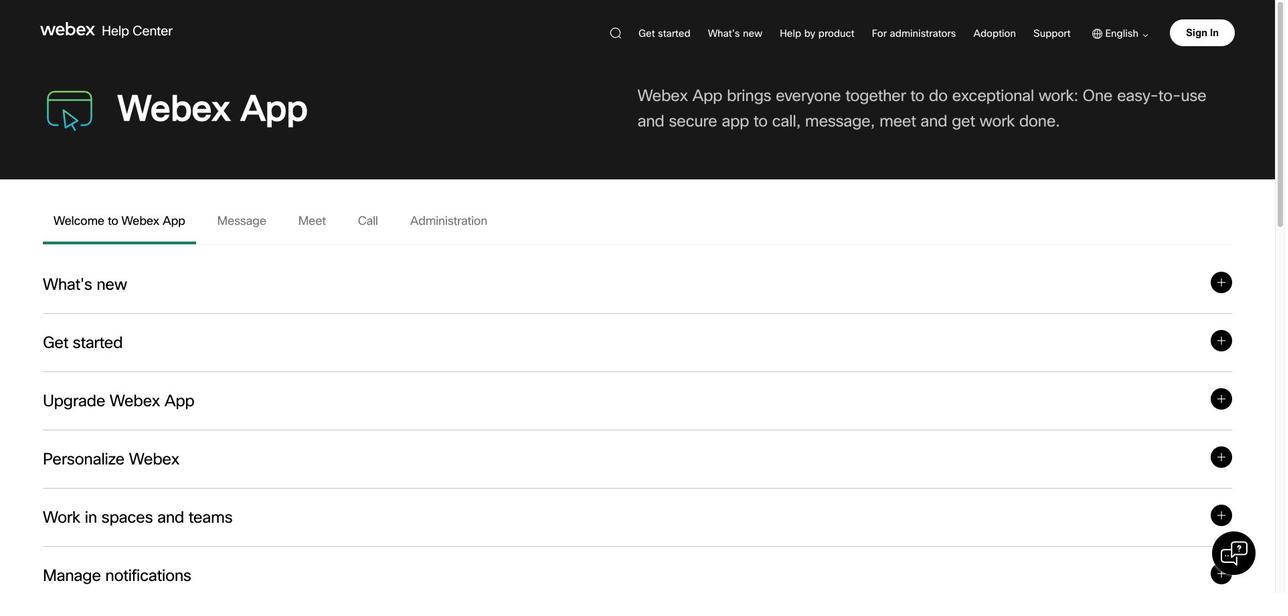 Task type: vqa. For each thing, say whether or not it's contained in the screenshot.
webex logo
yes



Task type: locate. For each thing, give the bounding box(es) containing it.
arrow image
[[1139, 34, 1149, 37]]

webex logo image
[[40, 22, 95, 35]]



Task type: describe. For each thing, give the bounding box(es) containing it.
landing icon image
[[43, 82, 96, 135]]

search icon image
[[610, 27, 621, 39]]

chat help image
[[1221, 540, 1248, 567]]



